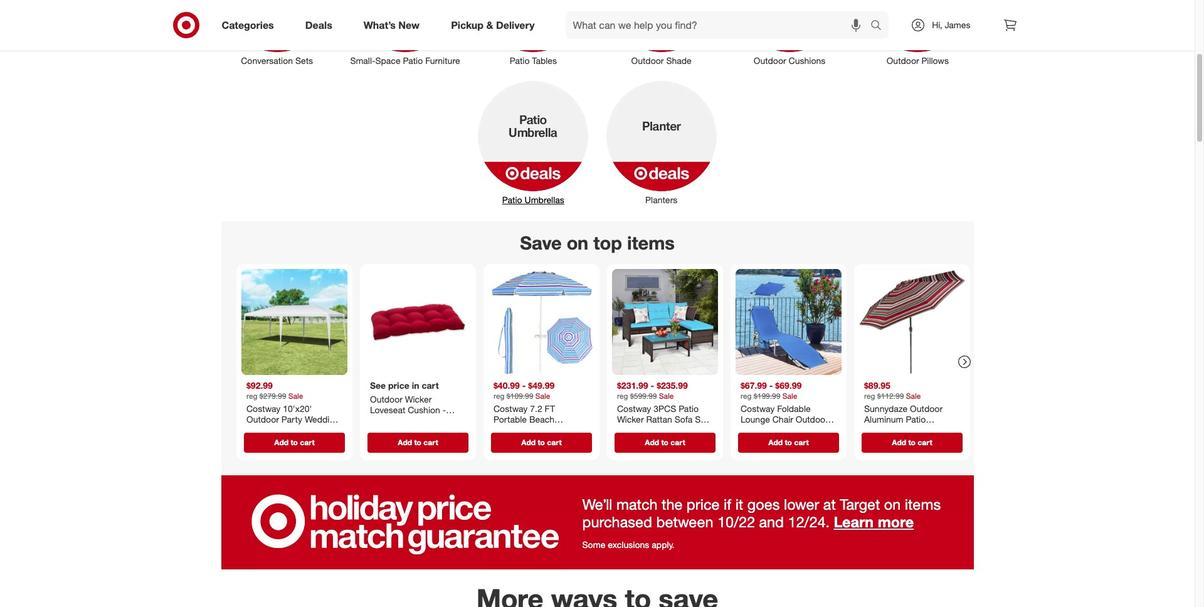 Task type: vqa. For each thing, say whether or not it's contained in the screenshot.
purchased
yes



Task type: locate. For each thing, give the bounding box(es) containing it.
james
[[945, 19, 970, 30]]

add to cart
[[274, 438, 314, 447], [397, 438, 438, 447], [521, 438, 561, 447], [645, 438, 685, 447], [768, 438, 808, 447], [892, 438, 932, 447]]

4 add from the left
[[645, 438, 659, 447]]

$231.99
[[617, 380, 648, 391]]

1 horizontal spatial wicker
[[617, 414, 643, 425]]

sale inside $231.99 - $235.99 reg $599.99 sale costway 3pcs patio wicker rattan sofa set outdoor sectional conversation set
[[659, 391, 673, 401]]

at
[[823, 495, 836, 514]]

5 add from the left
[[768, 438, 782, 447]]

small-space patio furniture link
[[341, 0, 469, 67]]

sale
[[288, 391, 303, 401], [535, 391, 550, 401], [659, 391, 673, 401], [782, 391, 797, 401], [906, 391, 920, 401]]

sale up 10'x20'
[[288, 391, 303, 401]]

3 sale from the left
[[659, 391, 673, 401]]

cart down sectional
[[670, 438, 685, 447]]

cart for $231.99 - $235.99
[[670, 438, 685, 447]]

3 add to cart button from the left
[[491, 433, 592, 453]]

add to cart down duty
[[274, 438, 314, 447]]

cart down the tilt,
[[917, 438, 932, 447]]

to down the solid
[[414, 438, 421, 447]]

1 vertical spatial price
[[687, 495, 720, 514]]

$89.95
[[864, 380, 890, 391]]

patio up sofa
[[678, 403, 698, 414]]

tables
[[532, 55, 557, 66]]

1 add to cart from the left
[[274, 438, 314, 447]]

sale inside '$67.99 - $69.99 reg $199.99 sale'
[[782, 391, 797, 401]]

costway
[[246, 403, 280, 414], [617, 403, 651, 414]]

1 horizontal spatial and
[[920, 425, 935, 436]]

reg inside $92.99 reg $279.99 sale costway 10'x20' outdoor party wedding tent heavy duty canopy pavilion
[[246, 391, 257, 401]]

reg down $40.99
[[493, 391, 504, 401]]

to for $89.95
[[908, 438, 915, 447]]

2 costway from the left
[[617, 403, 651, 414]]

outdoor up loveseat
[[370, 394, 402, 404]]

outdoor up the tilt,
[[910, 403, 942, 414]]

patio umbrellas
[[502, 195, 564, 205]]

price left if in the right bottom of the page
[[687, 495, 720, 514]]

add down the solid
[[397, 438, 412, 447]]

reg down '$92.99'
[[246, 391, 257, 401]]

wicker up cushion
[[405, 394, 431, 404]]

to for $67.99 - $69.99
[[784, 438, 792, 447]]

2 add from the left
[[397, 438, 412, 447]]

space
[[375, 55, 400, 66]]

wicker
[[405, 394, 431, 404], [617, 414, 643, 425]]

price left in
[[388, 380, 409, 391]]

price
[[388, 380, 409, 391], [687, 495, 720, 514]]

categories link
[[211, 11, 290, 39]]

to
[[290, 438, 298, 447], [414, 438, 421, 447], [537, 438, 545, 447], [661, 438, 668, 447], [784, 438, 792, 447], [908, 438, 915, 447]]

1 horizontal spatial set
[[695, 414, 708, 425]]

4 reg from the left
[[740, 391, 751, 401]]

4 add to cart from the left
[[645, 438, 685, 447]]

to down the tilt,
[[908, 438, 915, 447]]

5 add to cart from the left
[[768, 438, 808, 447]]

add to cart button for $67.99 - $69.99
[[738, 433, 839, 453]]

1 vertical spatial on
[[884, 495, 901, 514]]

items
[[627, 232, 675, 254], [905, 495, 941, 514]]

0 horizontal spatial costway
[[246, 403, 280, 414]]

reg inside "$40.99 - $49.99 reg $109.99 sale"
[[493, 391, 504, 401]]

set right sofa
[[695, 414, 708, 425]]

on
[[567, 232, 588, 254], [884, 495, 901, 514]]

- up $199.99
[[769, 380, 773, 391]]

sale down $235.99
[[659, 391, 673, 401]]

on left top
[[567, 232, 588, 254]]

wicker inside $231.99 - $235.99 reg $599.99 sale costway 3pcs patio wicker rattan sofa set outdoor sectional conversation set
[[617, 414, 643, 425]]

5 to from the left
[[784, 438, 792, 447]]

$92.99 reg $279.99 sale costway 10'x20' outdoor party wedding tent heavy duty canopy pavilion
[[246, 380, 339, 447]]

add to cart down $199.99
[[768, 438, 808, 447]]

to down duty
[[290, 438, 298, 447]]

perfect
[[370, 427, 398, 437]]

0 vertical spatial and
[[920, 425, 935, 436]]

0 vertical spatial on
[[567, 232, 588, 254]]

add down the tilt,
[[892, 438, 906, 447]]

party
[[281, 414, 302, 425]]

0 vertical spatial conversation
[[241, 55, 293, 66]]

add to cart down sectional
[[645, 438, 685, 447]]

0 horizontal spatial and
[[759, 513, 784, 531]]

1 vertical spatial conversation
[[617, 436, 669, 447]]

add to cart for $92.99
[[274, 438, 314, 447]]

add to cart for $231.99 - $235.99
[[645, 438, 685, 447]]

patio tables
[[510, 55, 557, 66]]

sale down $69.99
[[782, 391, 797, 401]]

cushions
[[789, 55, 825, 66]]

1 horizontal spatial costway
[[617, 403, 651, 414]]

target holiday price match guarantee image
[[221, 475, 974, 569]]

add down sectional
[[645, 438, 659, 447]]

- up "$599.99"
[[650, 380, 654, 391]]

1 vertical spatial and
[[759, 513, 784, 531]]

conversation down rattan
[[617, 436, 669, 447]]

1 vertical spatial wicker
[[617, 414, 643, 425]]

4 sale from the left
[[782, 391, 797, 401]]

- left the 9'
[[889, 436, 893, 447]]

conversation left sets
[[241, 55, 293, 66]]

reg inside '$67.99 - $69.99 reg $199.99 sale'
[[740, 391, 751, 401]]

0 horizontal spatial wicker
[[405, 394, 431, 404]]

4 to from the left
[[661, 438, 668, 447]]

add to cart down $109.99
[[521, 438, 561, 447]]

1 add to cart button from the left
[[244, 433, 345, 453]]

add down $199.99
[[768, 438, 782, 447]]

conversation
[[241, 55, 293, 66], [617, 436, 669, 447]]

3 to from the left
[[537, 438, 545, 447]]

reg for $67.99
[[740, 391, 751, 401]]

the
[[662, 495, 682, 514]]

to for $231.99 - $235.99
[[661, 438, 668, 447]]

cart right in
[[421, 380, 438, 391]]

1 horizontal spatial price
[[687, 495, 720, 514]]

5 sale from the left
[[906, 391, 920, 401]]

1 horizontal spatial items
[[905, 495, 941, 514]]

exclusions
[[608, 539, 649, 550]]

we'll match the price if it goes lower at target on items purchased between 10/22 and 12/24.
[[582, 495, 941, 531]]

0 horizontal spatial items
[[627, 232, 675, 254]]

see price in cart outdoor wicker loveseat cushion - fresco solid - pillow perfect
[[370, 380, 450, 437]]

costway inside $231.99 - $235.99 reg $599.99 sale costway 3pcs patio wicker rattan sofa set outdoor sectional conversation set
[[617, 403, 651, 414]]

0 vertical spatial price
[[388, 380, 409, 391]]

tent
[[246, 425, 263, 436]]

search button
[[865, 11, 895, 41]]

outdoor shade link
[[597, 0, 725, 67]]

1 sale from the left
[[288, 391, 303, 401]]

sofa
[[674, 414, 692, 425]]

2 sale from the left
[[535, 391, 550, 401]]

sale inside $89.95 reg $112.99 sale sunnydaze outdoor aluminum patio umbrella, tilt, and crank - 9'
[[906, 391, 920, 401]]

outdoor down rattan
[[617, 425, 649, 436]]

to down '$67.99 - $69.99 reg $199.99 sale' at right
[[784, 438, 792, 447]]

reg for $231.99
[[617, 391, 628, 401]]

reg
[[246, 391, 257, 401], [493, 391, 504, 401], [617, 391, 628, 401], [740, 391, 751, 401], [864, 391, 875, 401]]

outdoor wicker loveseat cushion - fresco solid - pillow perfect image
[[365, 269, 471, 375]]

add for $40.99 - $49.99
[[521, 438, 535, 447]]

it
[[735, 495, 743, 514]]

outdoor up tent
[[246, 414, 279, 425]]

outdoor inside $231.99 - $235.99 reg $599.99 sale costway 3pcs patio wicker rattan sofa set outdoor sectional conversation set
[[617, 425, 649, 436]]

0 vertical spatial items
[[627, 232, 675, 254]]

set down sectional
[[671, 436, 684, 447]]

3 add from the left
[[521, 438, 535, 447]]

1 costway from the left
[[246, 403, 280, 414]]

3 add to cart from the left
[[521, 438, 561, 447]]

add to cart button for $40.99 - $49.99
[[491, 433, 592, 453]]

price inside "we'll match the price if it goes lower at target on items purchased between 10/22 and 12/24."
[[687, 495, 720, 514]]

costway down "$599.99"
[[617, 403, 651, 414]]

patio umbrellas link
[[469, 79, 597, 206]]

costway foldable lounge chair outdoor adjustable beach patio pool recliner w/sun shade image
[[735, 269, 841, 375]]

3 reg from the left
[[617, 391, 628, 401]]

$67.99 - $69.99 reg $199.99 sale
[[740, 380, 801, 401]]

and
[[920, 425, 935, 436], [759, 513, 784, 531]]

6 add to cart from the left
[[892, 438, 932, 447]]

sale inside $92.99 reg $279.99 sale costway 10'x20' outdoor party wedding tent heavy duty canopy pavilion
[[288, 391, 303, 401]]

set
[[695, 414, 708, 425], [671, 436, 684, 447]]

5 add to cart button from the left
[[738, 433, 839, 453]]

sale right $112.99
[[906, 391, 920, 401]]

add to cart button
[[244, 433, 345, 453], [367, 433, 468, 453], [491, 433, 592, 453], [614, 433, 715, 453], [738, 433, 839, 453], [861, 433, 962, 453]]

rattan
[[646, 414, 672, 425]]

1 horizontal spatial conversation
[[617, 436, 669, 447]]

3pcs
[[653, 403, 676, 414]]

reg down $67.99
[[740, 391, 751, 401]]

patio
[[403, 55, 423, 66], [510, 55, 530, 66], [502, 195, 522, 205], [678, 403, 698, 414], [905, 414, 925, 425]]

$109.99
[[506, 391, 533, 401]]

- up the pillow
[[442, 405, 446, 415]]

12/24.
[[788, 513, 830, 531]]

5 reg from the left
[[864, 391, 875, 401]]

patio up the tilt,
[[905, 414, 925, 425]]

reg down the $89.95
[[864, 391, 875, 401]]

$89.95 reg $112.99 sale sunnydaze outdoor aluminum patio umbrella, tilt, and crank - 9'
[[864, 380, 942, 447]]

add down heavy
[[274, 438, 288, 447]]

0 horizontal spatial conversation
[[241, 55, 293, 66]]

1 add from the left
[[274, 438, 288, 447]]

- up $109.99
[[522, 380, 525, 391]]

4 add to cart button from the left
[[614, 433, 715, 453]]

0 vertical spatial wicker
[[405, 394, 431, 404]]

on inside "we'll match the price if it goes lower at target on items purchased between 10/22 and 12/24."
[[884, 495, 901, 514]]

to down "$40.99 - $49.99 reg $109.99 sale" at the left
[[537, 438, 545, 447]]

6 add to cart button from the left
[[861, 433, 962, 453]]

sale down $49.99
[[535, 391, 550, 401]]

wicker down "$599.99"
[[617, 414, 643, 425]]

0 horizontal spatial on
[[567, 232, 588, 254]]

cart down $69.99
[[794, 438, 808, 447]]

0 horizontal spatial price
[[388, 380, 409, 391]]

add for $67.99 - $69.99
[[768, 438, 782, 447]]

on right target
[[884, 495, 901, 514]]

between
[[656, 513, 713, 531]]

cart for $67.99 - $69.99
[[794, 438, 808, 447]]

cart for $89.95
[[917, 438, 932, 447]]

save on top items
[[520, 232, 675, 254]]

reg down $231.99
[[617, 391, 628, 401]]

outdoor shade
[[631, 55, 692, 66]]

and right 10/22
[[759, 513, 784, 531]]

sale for $231.99
[[659, 391, 673, 401]]

heavy
[[265, 425, 289, 436]]

apply.
[[652, 539, 674, 550]]

solid
[[399, 416, 419, 426]]

fresco
[[370, 416, 396, 426]]

delivery
[[496, 19, 535, 31]]

goes
[[747, 495, 780, 514]]

cart down duty
[[300, 438, 314, 447]]

add for $231.99 - $235.99
[[645, 438, 659, 447]]

sale inside "$40.99 - $49.99 reg $109.99 sale"
[[535, 391, 550, 401]]

&
[[486, 19, 493, 31]]

1 reg from the left
[[246, 391, 257, 401]]

save
[[520, 232, 562, 254]]

costway down $279.99
[[246, 403, 280, 414]]

add for $92.99
[[274, 438, 288, 447]]

add to cart down the solid
[[397, 438, 438, 447]]

outdoor left shade on the right top of the page
[[631, 55, 664, 66]]

1 vertical spatial set
[[671, 436, 684, 447]]

6 to from the left
[[908, 438, 915, 447]]

outdoor cushions
[[754, 55, 825, 66]]

patio left the tables
[[510, 55, 530, 66]]

6 add from the left
[[892, 438, 906, 447]]

umbrellas
[[525, 195, 564, 205]]

$92.99
[[246, 380, 272, 391]]

1 vertical spatial items
[[905, 495, 941, 514]]

to down sectional
[[661, 438, 668, 447]]

on inside carousel region
[[567, 232, 588, 254]]

$49.99
[[528, 380, 554, 391]]

costway 10'x20' outdoor party wedding tent heavy duty canopy pavilion image
[[241, 269, 347, 375]]

2 reg from the left
[[493, 391, 504, 401]]

to for $40.99 - $49.99
[[537, 438, 545, 447]]

reg inside $231.99 - $235.99 reg $599.99 sale costway 3pcs patio wicker rattan sofa set outdoor sectional conversation set
[[617, 391, 628, 401]]

cart down $49.99
[[547, 438, 561, 447]]

add to cart button for $231.99 - $235.99
[[614, 433, 715, 453]]

1 to from the left
[[290, 438, 298, 447]]

1 horizontal spatial on
[[884, 495, 901, 514]]

sunnydaze outdoor aluminum patio umbrella, tilt, and crank - 9' image
[[859, 269, 965, 375]]

$199.99
[[753, 391, 780, 401]]

carousel region
[[221, 221, 974, 475]]

conversation sets link
[[213, 0, 341, 67]]

- inside '$67.99 - $69.99 reg $199.99 sale'
[[769, 380, 773, 391]]

and right the tilt,
[[920, 425, 935, 436]]

add to cart down the tilt,
[[892, 438, 932, 447]]

wicker inside see price in cart outdoor wicker loveseat cushion - fresco solid - pillow perfect
[[405, 394, 431, 404]]

add down $109.99
[[521, 438, 535, 447]]



Task type: describe. For each thing, give the bounding box(es) containing it.
patio tables link
[[469, 0, 597, 67]]

and inside $89.95 reg $112.99 sale sunnydaze outdoor aluminum patio umbrella, tilt, and crank - 9'
[[920, 425, 935, 436]]

outdoor pillows
[[887, 55, 949, 66]]

add to cart for $89.95
[[892, 438, 932, 447]]

outdoor left cushions
[[754, 55, 786, 66]]

- inside $231.99 - $235.99 reg $599.99 sale costway 3pcs patio wicker rattan sofa set outdoor sectional conversation set
[[650, 380, 654, 391]]

canopy
[[246, 436, 276, 447]]

umbrella,
[[864, 425, 901, 436]]

outdoor inside see price in cart outdoor wicker loveseat cushion - fresco solid - pillow perfect
[[370, 394, 402, 404]]

10/22
[[717, 513, 755, 531]]

2 to from the left
[[414, 438, 421, 447]]

sets
[[295, 55, 313, 66]]

reg inside $89.95 reg $112.99 sale sunnydaze outdoor aluminum patio umbrella, tilt, and crank - 9'
[[864, 391, 875, 401]]

pillow
[[427, 416, 450, 426]]

deals
[[305, 19, 332, 31]]

match
[[616, 495, 657, 514]]

$40.99
[[493, 380, 519, 391]]

learn more
[[834, 513, 914, 531]]

sale for $67.99
[[782, 391, 797, 401]]

2 add to cart button from the left
[[367, 433, 468, 453]]

costway inside $92.99 reg $279.99 sale costway 10'x20' outdoor party wedding tent heavy duty canopy pavilion
[[246, 403, 280, 414]]

$599.99
[[630, 391, 657, 401]]

furniture
[[425, 55, 460, 66]]

2 add to cart from the left
[[397, 438, 438, 447]]

sunnydaze
[[864, 403, 907, 414]]

wedding
[[304, 414, 339, 425]]

conversation sets
[[241, 55, 313, 66]]

crank
[[864, 436, 887, 447]]

$231.99 - $235.99 reg $599.99 sale costway 3pcs patio wicker rattan sofa set outdoor sectional conversation set
[[617, 380, 708, 447]]

- down cushion
[[421, 416, 424, 426]]

cart for $40.99 - $49.99
[[547, 438, 561, 447]]

$67.99
[[740, 380, 767, 391]]

lower
[[784, 495, 819, 514]]

deals link
[[295, 11, 348, 39]]

add to cart button for $92.99
[[244, 433, 345, 453]]

pickup & delivery link
[[440, 11, 550, 39]]

what's
[[364, 19, 396, 31]]

cushion
[[407, 405, 440, 415]]

small-space patio furniture
[[350, 55, 460, 66]]

patio left umbrellas
[[502, 195, 522, 205]]

cart for $92.99
[[300, 438, 314, 447]]

duty
[[292, 425, 310, 436]]

and inside "we'll match the price if it goes lower at target on items purchased between 10/22 and 12/24."
[[759, 513, 784, 531]]

hi,
[[932, 19, 942, 30]]

some
[[582, 539, 605, 550]]

conversation inside conversation sets link
[[241, 55, 293, 66]]

pavilion
[[279, 436, 309, 447]]

$40.99 - $49.99 reg $109.99 sale
[[493, 380, 554, 401]]

to for $92.99
[[290, 438, 298, 447]]

outdoor inside $92.99 reg $279.99 sale costway 10'x20' outdoor party wedding tent heavy duty canopy pavilion
[[246, 414, 279, 425]]

more
[[878, 513, 914, 531]]

what's new
[[364, 19, 420, 31]]

pickup
[[451, 19, 484, 31]]

planters link
[[597, 79, 725, 206]]

see
[[370, 380, 385, 391]]

costway 3pcs patio wicker rattan sofa set outdoor sectional conversation set image
[[612, 269, 718, 375]]

aluminum
[[864, 414, 903, 425]]

hi, james
[[932, 19, 970, 30]]

costway 7.2 ft portable beach umbrella tilt sand anchor cup holder w/carry bag image
[[488, 269, 594, 375]]

purchased
[[582, 513, 652, 531]]

pickup & delivery
[[451, 19, 535, 31]]

top
[[593, 232, 622, 254]]

- inside "$40.99 - $49.99 reg $109.99 sale"
[[522, 380, 525, 391]]

items inside carousel region
[[627, 232, 675, 254]]

we'll
[[582, 495, 612, 514]]

cart down the pillow
[[423, 438, 438, 447]]

patio inside $89.95 reg $112.99 sale sunnydaze outdoor aluminum patio umbrella, tilt, and crank - 9'
[[905, 414, 925, 425]]

$235.99
[[656, 380, 687, 391]]

$112.99
[[877, 391, 904, 401]]

small-
[[350, 55, 375, 66]]

add to cart for $67.99 - $69.99
[[768, 438, 808, 447]]

loveseat
[[370, 405, 405, 415]]

patio inside $231.99 - $235.99 reg $599.99 sale costway 3pcs patio wicker rattan sofa set outdoor sectional conversation set
[[678, 403, 698, 414]]

outdoor cushions link
[[725, 0, 854, 67]]

price inside see price in cart outdoor wicker loveseat cushion - fresco solid - pillow perfect
[[388, 380, 409, 391]]

reg for $40.99
[[493, 391, 504, 401]]

$69.99
[[775, 380, 801, 391]]

9'
[[895, 436, 903, 447]]

- inside $89.95 reg $112.99 sale sunnydaze outdoor aluminum patio umbrella, tilt, and crank - 9'
[[889, 436, 893, 447]]

10'x20'
[[283, 403, 312, 414]]

target
[[840, 495, 880, 514]]

planters
[[645, 195, 677, 205]]

if
[[724, 495, 731, 514]]

conversation inside $231.99 - $235.99 reg $599.99 sale costway 3pcs patio wicker rattan sofa set outdoor sectional conversation set
[[617, 436, 669, 447]]

add to cart button for $89.95
[[861, 433, 962, 453]]

items inside "we'll match the price if it goes lower at target on items purchased between 10/22 and 12/24."
[[905, 495, 941, 514]]

add to cart for $40.99 - $49.99
[[521, 438, 561, 447]]

0 horizontal spatial set
[[671, 436, 684, 447]]

outdoor pillows link
[[854, 0, 982, 67]]

shade
[[666, 55, 692, 66]]

outdoor inside $89.95 reg $112.99 sale sunnydaze outdoor aluminum patio umbrella, tilt, and crank - 9'
[[910, 403, 942, 414]]

in
[[411, 380, 419, 391]]

sectional
[[652, 425, 688, 436]]

What can we help you find? suggestions appear below search field
[[565, 11, 874, 39]]

sale for $40.99
[[535, 391, 550, 401]]

add for $89.95
[[892, 438, 906, 447]]

outdoor left pillows
[[887, 55, 919, 66]]

tilt,
[[904, 425, 918, 436]]

0 vertical spatial set
[[695, 414, 708, 425]]

patio right space
[[403, 55, 423, 66]]

new
[[398, 19, 420, 31]]

some exclusions apply.
[[582, 539, 674, 550]]

what's new link
[[353, 11, 435, 39]]

cart inside see price in cart outdoor wicker loveseat cushion - fresco solid - pillow perfect
[[421, 380, 438, 391]]

search
[[865, 20, 895, 32]]

$279.99
[[259, 391, 286, 401]]



